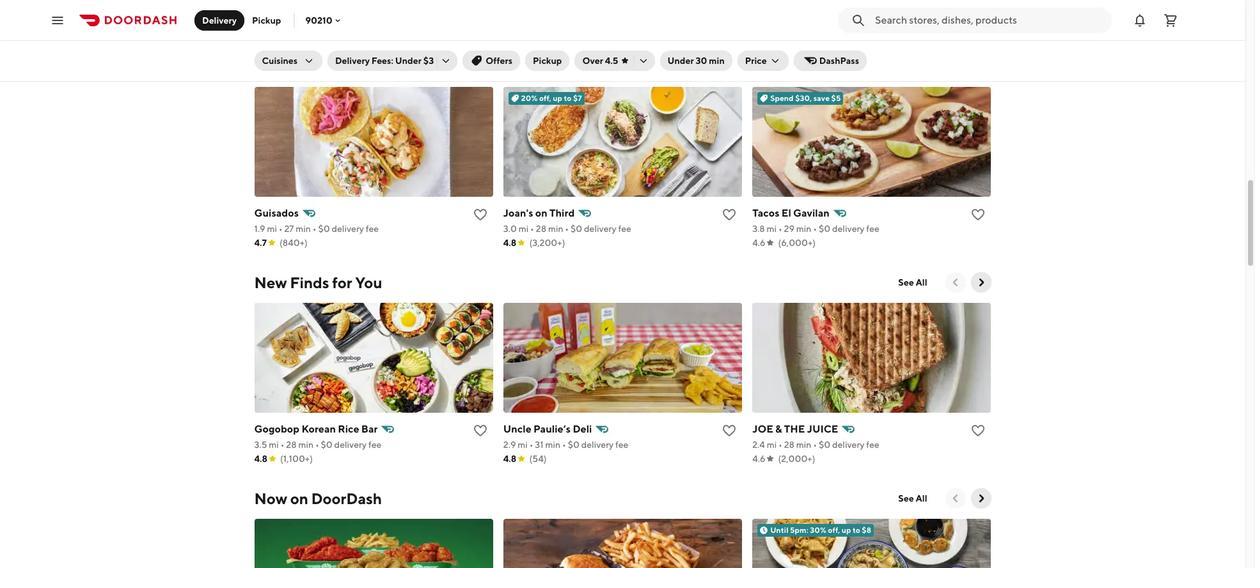 Task type: locate. For each thing, give the bounding box(es) containing it.
0 horizontal spatial delivery
[[202, 15, 237, 25]]

mi right 2.9
[[518, 440, 528, 450]]

delivery for guisados
[[332, 224, 364, 234]]

0 horizontal spatial under
[[395, 56, 422, 66]]

under left 30
[[668, 56, 694, 66]]

pickup for the bottommost pickup button
[[533, 56, 562, 66]]

1 vertical spatial on
[[290, 490, 308, 508]]

28 up (2,000+)
[[784, 440, 795, 450]]

delivery left "2.8"
[[202, 15, 237, 25]]

0 vertical spatial see all
[[899, 278, 928, 288]]

4.8 for joan's on third
[[503, 238, 517, 248]]

min for joe & the juice
[[796, 440, 812, 450]]

1 see all from the top
[[899, 278, 928, 288]]

min right 30
[[709, 56, 725, 66]]

0 horizontal spatial up
[[553, 93, 562, 103]]

click to add this store to your saved list image left joan's at top
[[473, 207, 488, 223]]

$​0 down deli
[[568, 440, 580, 450]]

0 vertical spatial pickup
[[252, 15, 281, 25]]

notification bell image
[[1133, 12, 1148, 28]]

90210
[[305, 15, 333, 25]]

price button
[[738, 51, 789, 71]]

up
[[553, 93, 562, 103], [842, 526, 851, 536]]

click to add this store to your saved list image for deli
[[722, 424, 737, 439]]

min right 26
[[797, 8, 812, 18]]

click to add this store to your saved list image
[[473, 207, 488, 223], [722, 207, 737, 223], [722, 424, 737, 439]]

pickup button
[[244, 10, 289, 30], [525, 51, 570, 71]]

$​0 right 27
[[318, 224, 330, 234]]

see all link
[[891, 273, 935, 293], [891, 489, 935, 509]]

2.4
[[753, 440, 765, 450]]

$​0 for tacos el gavilan
[[819, 224, 831, 234]]

1 vertical spatial see
[[899, 494, 914, 504]]

$​0 down third
[[571, 224, 582, 234]]

1 vertical spatial all
[[916, 494, 928, 504]]

3.5 for 3.5 mi • 26 min • $​0 delivery fee
[[753, 8, 765, 18]]

previous button of carousel image
[[949, 276, 962, 289], [949, 493, 962, 506]]

new
[[254, 274, 287, 292]]

see all
[[899, 278, 928, 288], [899, 494, 928, 504]]

off, right 20%
[[539, 93, 551, 103]]

delivery inside button
[[202, 15, 237, 25]]

up left the $7
[[553, 93, 562, 103]]

meals,
[[298, 58, 343, 76]]

mi for gogobop korean rice bar
[[269, 440, 279, 450]]

click to add this store to your saved list image left tacos at the top of page
[[722, 207, 737, 223]]

up left the $8
[[842, 526, 851, 536]]

pickup
[[252, 15, 281, 25], [533, 56, 562, 66]]

pickup up cuisines
[[252, 15, 281, 25]]

tacos
[[753, 207, 780, 219]]

0 horizontal spatial on
[[290, 490, 308, 508]]

min inside "button"
[[709, 56, 725, 66]]

4.6 down 3.8 on the top right of the page
[[753, 238, 766, 248]]

20%
[[521, 93, 538, 103]]

1 previous button of carousel image from the top
[[949, 276, 962, 289]]

1 vertical spatial to
[[853, 526, 861, 536]]

4.8 down the 3.0
[[503, 238, 517, 248]]

1 vertical spatial 4.6
[[753, 454, 766, 465]]

3.8
[[753, 224, 765, 234]]

3.5 down gogobop
[[254, 440, 267, 450]]

0 vertical spatial 3.5
[[753, 8, 765, 18]]

pickup for pickup button to the top
[[252, 15, 281, 25]]

2 previous button of carousel image from the top
[[949, 493, 962, 506]]

1 vertical spatial pickup
[[533, 56, 562, 66]]

4.8 down 2.9
[[503, 454, 517, 465]]

0 horizontal spatial pickup button
[[244, 10, 289, 30]]

mi for guisados
[[267, 224, 277, 234]]

1 vertical spatial pickup button
[[525, 51, 570, 71]]

mi right 2.4 at the bottom of the page
[[767, 440, 777, 450]]

20% off, up to $7
[[521, 93, 582, 103]]

all left next button of carousel image
[[916, 278, 928, 288]]

1 all from the top
[[916, 278, 928, 288]]

see
[[899, 278, 914, 288], [899, 494, 914, 504]]

pickup button up 20% off, up to $7
[[525, 51, 570, 71]]

mi inside 3.5 mi • 26 min • $​0 delivery fee link
[[767, 8, 777, 18]]

$​0 down "gavilan"
[[819, 224, 831, 234]]

0 vertical spatial pickup button
[[244, 10, 289, 30]]

fee for guisados
[[366, 224, 379, 234]]

0 vertical spatial previous button of carousel image
[[949, 276, 962, 289]]

2 under from the left
[[668, 56, 694, 66]]

new finds for you link
[[254, 273, 382, 293]]

spend $30, save $5
[[771, 93, 841, 103]]

min for joan's on third
[[548, 224, 563, 234]]

$​0 for joan's on third
[[571, 224, 582, 234]]

delivery
[[334, 8, 366, 18], [833, 8, 865, 18], [332, 224, 364, 234], [584, 224, 617, 234], [832, 224, 865, 234], [334, 440, 367, 450], [581, 440, 614, 450], [832, 440, 865, 450]]

until 5pm: 30% off, up to $8
[[771, 526, 872, 536]]

0 vertical spatial off,
[[539, 93, 551, 103]]

the
[[784, 424, 805, 436]]

1 horizontal spatial pickup
[[533, 56, 562, 66]]

&
[[776, 424, 782, 436]]

2 all from the top
[[916, 494, 928, 504]]

3.5 mi • 26 min • $​0 delivery fee link
[[753, 0, 991, 36]]

0 vertical spatial see
[[899, 278, 914, 288]]

2 see from the top
[[899, 494, 914, 504]]

$8
[[862, 526, 872, 536]]

under left the $3
[[395, 56, 422, 66]]

min right 31
[[545, 440, 561, 450]]

3.5 left 26
[[753, 8, 765, 18]]

•
[[280, 8, 284, 18], [315, 8, 319, 18], [779, 8, 783, 18], [814, 8, 818, 18], [279, 224, 283, 234], [313, 224, 316, 234], [531, 224, 534, 234], [565, 224, 569, 234], [779, 224, 782, 234], [813, 224, 817, 234], [281, 440, 284, 450], [315, 440, 319, 450], [530, 440, 533, 450], [562, 440, 566, 450], [779, 440, 782, 450], [813, 440, 817, 450]]

fee for tacos el gavilan
[[867, 224, 880, 234]]

3.0
[[503, 224, 517, 234]]

3.0 mi • 28 min • $​0 delivery fee
[[503, 224, 631, 234]]

until
[[771, 526, 789, 536]]

2.8
[[254, 8, 267, 18]]

prices
[[387, 58, 429, 76]]

0 horizontal spatial pickup
[[252, 15, 281, 25]]

min up (2,000+)
[[796, 440, 812, 450]]

$​0 down juice
[[819, 440, 831, 450]]

4.6 for tacos
[[753, 238, 766, 248]]

delivery left fees:
[[335, 56, 370, 66]]

mi right 3.8 on the top right of the page
[[767, 224, 777, 234]]

mi left 26
[[767, 8, 777, 18]]

all left next button of carousel icon
[[916, 494, 928, 504]]

pickup up 20% off, up to $7
[[533, 56, 562, 66]]

guisados
[[254, 207, 299, 219]]

delivery button
[[195, 10, 244, 30]]

$5
[[832, 93, 841, 103]]

4.6 down 2.4 at the bottom of the page
[[753, 454, 766, 465]]

4.8 down gogobop
[[254, 454, 268, 465]]

previous button of carousel image left next button of carousel image
[[949, 276, 962, 289]]

2 see all link from the top
[[891, 489, 935, 509]]

1 vertical spatial see all link
[[891, 489, 935, 509]]

next button of carousel image
[[975, 276, 988, 289]]

0 horizontal spatial 3.5
[[254, 440, 267, 450]]

2 see all from the top
[[899, 494, 928, 504]]

click to add this store to your saved list image for third
[[722, 207, 737, 223]]

1 vertical spatial previous button of carousel image
[[949, 493, 962, 506]]

28
[[286, 8, 296, 18], [536, 224, 547, 234], [286, 440, 297, 450], [784, 440, 795, 450]]

28 up (3,200+)
[[536, 224, 547, 234]]

joe
[[753, 424, 773, 436]]

mi right 1.9
[[267, 224, 277, 234]]

2.9
[[503, 440, 516, 450]]

$​0 right 26
[[819, 8, 831, 18]]

off, right 30%
[[828, 526, 840, 536]]

under
[[395, 56, 422, 66], [668, 56, 694, 66]]

(3,200+)
[[529, 238, 565, 248]]

on left third
[[535, 207, 548, 219]]

1 see from the top
[[899, 278, 914, 288]]

1 under from the left
[[395, 56, 422, 66]]

1 horizontal spatial under
[[668, 56, 694, 66]]

pickup button up cuisines
[[244, 10, 289, 30]]

min
[[298, 8, 313, 18], [797, 8, 812, 18], [709, 56, 725, 66], [296, 224, 311, 234], [548, 224, 563, 234], [797, 224, 812, 234], [298, 440, 314, 450], [545, 440, 561, 450], [796, 440, 812, 450]]

paulie's
[[534, 424, 571, 436]]

1 vertical spatial up
[[842, 526, 851, 536]]

1 horizontal spatial delivery
[[335, 56, 370, 66]]

$​0 up meals,
[[321, 8, 332, 18]]

to left the $7
[[564, 93, 572, 103]]

click to add this store to your saved list image left joe
[[722, 424, 737, 439]]

0 horizontal spatial to
[[564, 93, 572, 103]]

1 vertical spatial 3.5
[[254, 440, 267, 450]]

rice
[[338, 424, 359, 436]]

click to add this store to your saved list image for tacos el gavilan
[[971, 207, 986, 223]]

cuisines button
[[254, 51, 322, 71]]

4.7
[[254, 238, 267, 248]]

mi for uncle paulie's deli
[[518, 440, 528, 450]]

previous button of carousel image left next button of carousel icon
[[949, 493, 962, 506]]

0 vertical spatial on
[[535, 207, 548, 219]]

mi for joe & the juice
[[767, 440, 777, 450]]

now on doordash link
[[254, 489, 382, 509]]

1 4.6 from the top
[[753, 238, 766, 248]]

previous button of carousel image for now on doordash
[[949, 493, 962, 506]]

to
[[564, 93, 572, 103], [853, 526, 861, 536]]

min for tacos el gavilan
[[797, 224, 812, 234]]

0 vertical spatial see all link
[[891, 273, 935, 293]]

1 see all link from the top
[[891, 273, 935, 293]]

1 horizontal spatial 3.5
[[753, 8, 765, 18]]

1 horizontal spatial on
[[535, 207, 548, 219]]

0 vertical spatial delivery
[[202, 15, 237, 25]]

delivery
[[202, 15, 237, 25], [335, 56, 370, 66]]

great
[[346, 58, 384, 76]]

min for uncle paulie's deli
[[545, 440, 561, 450]]

spend
[[771, 93, 794, 103]]

to left the $8
[[853, 526, 861, 536]]

0 vertical spatial all
[[916, 278, 928, 288]]

28 up (1,100+)
[[286, 440, 297, 450]]

27
[[284, 224, 294, 234]]

min up (6,600+)
[[298, 8, 313, 18]]

min right '29'
[[797, 224, 812, 234]]

uncle paulie's deli
[[503, 424, 592, 436]]

3.5
[[753, 8, 765, 18], [254, 440, 267, 450]]

$​0 down korean
[[321, 440, 333, 450]]

0 horizontal spatial off,
[[539, 93, 551, 103]]

min right 27
[[296, 224, 311, 234]]

mi right the 3.0
[[519, 224, 529, 234]]

mi down gogobop
[[269, 440, 279, 450]]

$​0 for uncle paulie's deli
[[568, 440, 580, 450]]

under inside "button"
[[668, 56, 694, 66]]

delivery fees: under $3
[[335, 56, 434, 66]]

31
[[535, 440, 544, 450]]

$​0 inside 3.5 mi • 26 min • $​0 delivery fee link
[[819, 8, 831, 18]]

1 vertical spatial off,
[[828, 526, 840, 536]]

4.6
[[753, 238, 766, 248], [753, 454, 766, 465]]

min up (1,100+)
[[298, 440, 314, 450]]

gavilan
[[793, 207, 830, 219]]

$​0 for guisados
[[318, 224, 330, 234]]

fee
[[368, 8, 381, 18], [867, 8, 880, 18], [366, 224, 379, 234], [618, 224, 631, 234], [867, 224, 880, 234], [369, 440, 382, 450], [616, 440, 629, 450], [867, 440, 880, 450]]

1 horizontal spatial pickup button
[[525, 51, 570, 71]]

2.8 mi • 28 min • $​0 delivery fee
[[254, 8, 381, 18]]

on right now
[[290, 490, 308, 508]]

min up (3,200+)
[[548, 224, 563, 234]]

see for now on doordash
[[899, 494, 914, 504]]

1 vertical spatial delivery
[[335, 56, 370, 66]]

click to add this store to your saved list image
[[971, 207, 986, 223], [473, 424, 488, 439], [971, 424, 986, 439]]

1 vertical spatial see all
[[899, 494, 928, 504]]

0 vertical spatial 4.6
[[753, 238, 766, 248]]

delivery for tacos el gavilan
[[832, 224, 865, 234]]

2 4.6 from the top
[[753, 454, 766, 465]]



Task type: describe. For each thing, give the bounding box(es) containing it.
click to add this store to your saved list image for joe & the juice
[[971, 424, 986, 439]]

4.8 for gogobop korean rice bar
[[254, 454, 268, 465]]

see all for now on doordash
[[899, 494, 928, 504]]

4.6 for joe
[[753, 454, 766, 465]]

see all for new finds for you
[[899, 278, 928, 288]]

1 horizontal spatial off,
[[828, 526, 840, 536]]

mi for tacos el gavilan
[[767, 224, 777, 234]]

Store search: begin typing to search for stores available on DoorDash text field
[[875, 13, 1104, 27]]

1 horizontal spatial up
[[842, 526, 851, 536]]

great meals, great prices
[[254, 58, 429, 76]]

28 for gogobop korean rice bar
[[286, 440, 297, 450]]

see all link for new finds for you
[[891, 273, 935, 293]]

28 up (6,600+)
[[286, 8, 296, 18]]

click to add this store to your saved list image for gogobop korean rice bar
[[473, 424, 488, 439]]

2.4 mi • 28 min • $​0 delivery fee
[[753, 440, 880, 450]]

28 for joan's on third
[[536, 224, 547, 234]]

5pm:
[[790, 526, 809, 536]]

(6,600+)
[[280, 22, 317, 32]]

korean
[[302, 424, 336, 436]]

mi right "2.8"
[[269, 8, 279, 18]]

finds
[[290, 274, 329, 292]]

all for now on doordash
[[916, 494, 928, 504]]

fee for uncle paulie's deli
[[616, 440, 629, 450]]

$3
[[423, 56, 434, 66]]

3.5 for 3.5 mi • 28 min • $​0 delivery fee
[[254, 440, 267, 450]]

fee for joan's on third
[[618, 224, 631, 234]]

90210 button
[[305, 15, 343, 25]]

see all link for now on doordash
[[891, 489, 935, 509]]

2.9 mi • 31 min • $​0 delivery fee
[[503, 440, 629, 450]]

for
[[332, 274, 352, 292]]

delivery for joe & the juice
[[832, 440, 865, 450]]

deli
[[573, 424, 592, 436]]

delivery for delivery fees: under $3
[[335, 56, 370, 66]]

over
[[583, 56, 603, 66]]

26
[[784, 8, 795, 18]]

(1,100+)
[[280, 454, 313, 465]]

joe & the juice
[[753, 424, 839, 436]]

min for gogobop korean rice bar
[[298, 440, 314, 450]]

3.5 mi • 26 min • $​0 delivery fee
[[753, 8, 880, 18]]

uncle
[[503, 424, 532, 436]]

1.9
[[254, 224, 265, 234]]

great
[[254, 58, 295, 76]]

fee for gogobop korean rice bar
[[369, 440, 382, 450]]

joan's
[[503, 207, 533, 219]]

new finds for you
[[254, 274, 382, 292]]

next button of carousel image
[[975, 493, 988, 506]]

over 4.5 button
[[575, 51, 655, 71]]

dashpass
[[819, 56, 859, 66]]

0 vertical spatial up
[[553, 93, 562, 103]]

(2,000+)
[[778, 454, 815, 465]]

offers button
[[463, 51, 520, 71]]

min for guisados
[[296, 224, 311, 234]]

you
[[355, 274, 382, 292]]

30%
[[810, 526, 827, 536]]

open menu image
[[50, 12, 65, 28]]

(840+)
[[280, 238, 308, 248]]

4.5
[[605, 56, 618, 66]]

gogobop korean rice bar
[[254, 424, 378, 436]]

delivery for joan's on third
[[584, 224, 617, 234]]

29
[[784, 224, 795, 234]]

30
[[696, 56, 707, 66]]

cuisines
[[262, 56, 298, 66]]

dashpass button
[[794, 51, 867, 71]]

third
[[550, 207, 575, 219]]

0 items, open order cart image
[[1163, 12, 1179, 28]]

now
[[254, 490, 287, 508]]

3.5 mi • 28 min • $​0 delivery fee
[[254, 440, 382, 450]]

mi for joan's on third
[[519, 224, 529, 234]]

on for now
[[290, 490, 308, 508]]

28 for joe & the juice
[[784, 440, 795, 450]]

offers
[[486, 56, 513, 66]]

4.8 for uncle paulie's deli
[[503, 454, 517, 465]]

on for joan's
[[535, 207, 548, 219]]

joan's on third
[[503, 207, 575, 219]]

tacos el gavilan
[[753, 207, 830, 219]]

bar
[[361, 424, 378, 436]]

0 vertical spatial to
[[564, 93, 572, 103]]

$​0 for gogobop korean rice bar
[[321, 440, 333, 450]]

under 30 min
[[668, 56, 725, 66]]

now on doordash
[[254, 490, 382, 508]]

el
[[782, 207, 791, 219]]

(6,000+)
[[778, 238, 816, 248]]

fees:
[[372, 56, 394, 66]]

delivery for gogobop korean rice bar
[[334, 440, 367, 450]]

over 4.5
[[583, 56, 618, 66]]

previous button of carousel image for new finds for you
[[949, 276, 962, 289]]

4.8 down "2.8"
[[254, 22, 268, 32]]

see for new finds for you
[[899, 278, 914, 288]]

$7
[[573, 93, 582, 103]]

save
[[814, 93, 830, 103]]

all for new finds for you
[[916, 278, 928, 288]]

fee for joe & the juice
[[867, 440, 880, 450]]

juice
[[807, 424, 839, 436]]

under 30 min button
[[660, 51, 733, 71]]

$​0 for joe & the juice
[[819, 440, 831, 450]]

price
[[745, 56, 767, 66]]

great meals, great prices link
[[254, 56, 429, 77]]

(54)
[[529, 454, 547, 465]]

$30,
[[795, 93, 812, 103]]

1 horizontal spatial to
[[853, 526, 861, 536]]

delivery for uncle paulie's deli
[[581, 440, 614, 450]]

delivery for delivery
[[202, 15, 237, 25]]

doordash
[[311, 490, 382, 508]]

1.9 mi • 27 min • $​0 delivery fee
[[254, 224, 379, 234]]

3.8 mi • 29 min • $​0 delivery fee
[[753, 224, 880, 234]]

gogobop
[[254, 424, 300, 436]]



Task type: vqa. For each thing, say whether or not it's contained in the screenshot.


